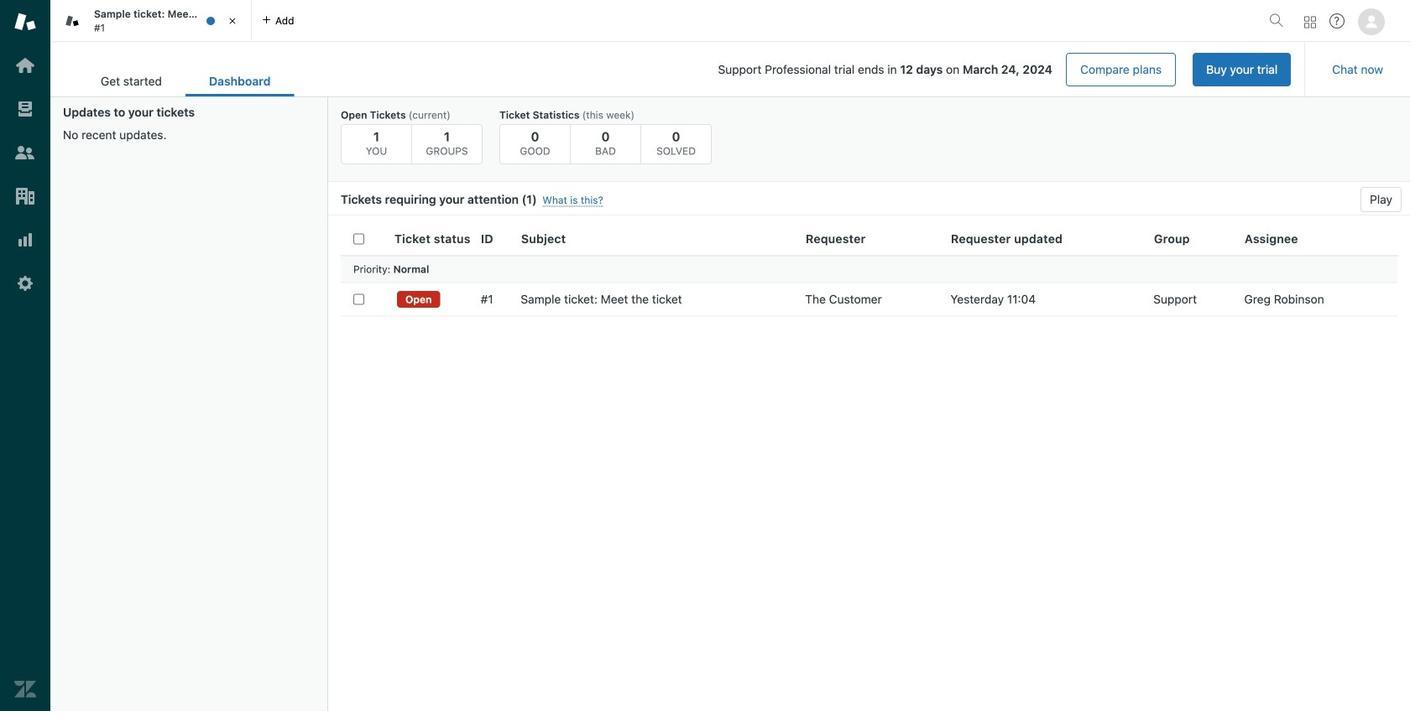 Task type: vqa. For each thing, say whether or not it's contained in the screenshot.
Add Link (Cmd K) icon on the left bottom of page
no



Task type: describe. For each thing, give the bounding box(es) containing it.
tabs tab list
[[50, 0, 1263, 42]]

organizations image
[[14, 186, 36, 207]]

get started image
[[14, 55, 36, 76]]

zendesk image
[[14, 679, 36, 701]]

get help image
[[1330, 13, 1345, 29]]

close image
[[224, 13, 241, 29]]

Select All Tickets checkbox
[[353, 234, 364, 245]]

zendesk products image
[[1305, 16, 1317, 28]]



Task type: locate. For each thing, give the bounding box(es) containing it.
main element
[[0, 0, 50, 712]]

1 vertical spatial tab
[[77, 65, 186, 97]]

grid
[[328, 222, 1411, 712]]

customers image
[[14, 142, 36, 164]]

March 24, 2024 text field
[[963, 63, 1053, 76]]

0 vertical spatial tab
[[50, 0, 252, 42]]

reporting image
[[14, 229, 36, 251]]

None checkbox
[[353, 294, 364, 305]]

tab list
[[77, 65, 294, 97]]

views image
[[14, 98, 36, 120]]

admin image
[[14, 273, 36, 295]]

tab
[[50, 0, 252, 42], [77, 65, 186, 97]]

zendesk support image
[[14, 11, 36, 33]]



